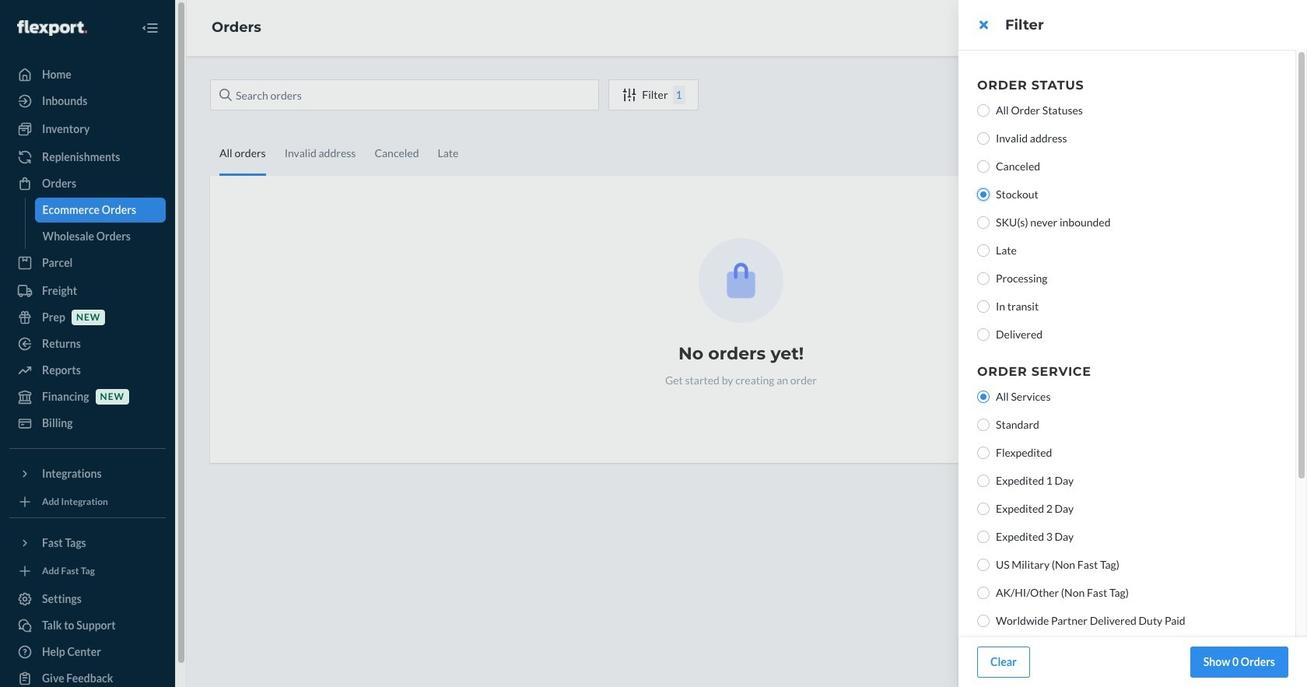 Task type: locate. For each thing, give the bounding box(es) containing it.
close image
[[979, 19, 988, 31]]

None radio
[[977, 104, 990, 117], [977, 132, 990, 145], [977, 300, 990, 313], [977, 391, 990, 403], [977, 447, 990, 459], [977, 531, 990, 543], [977, 587, 990, 599], [977, 104, 990, 117], [977, 132, 990, 145], [977, 300, 990, 313], [977, 391, 990, 403], [977, 447, 990, 459], [977, 531, 990, 543], [977, 587, 990, 599]]

None radio
[[977, 160, 990, 173], [977, 188, 990, 201], [977, 216, 990, 229], [977, 244, 990, 257], [977, 272, 990, 285], [977, 328, 990, 341], [977, 419, 990, 431], [977, 475, 990, 487], [977, 503, 990, 515], [977, 559, 990, 571], [977, 615, 990, 627], [977, 160, 990, 173], [977, 188, 990, 201], [977, 216, 990, 229], [977, 244, 990, 257], [977, 272, 990, 285], [977, 328, 990, 341], [977, 419, 990, 431], [977, 475, 990, 487], [977, 503, 990, 515], [977, 559, 990, 571], [977, 615, 990, 627]]



Task type: vqa. For each thing, say whether or not it's contained in the screenshot.
radio
yes



